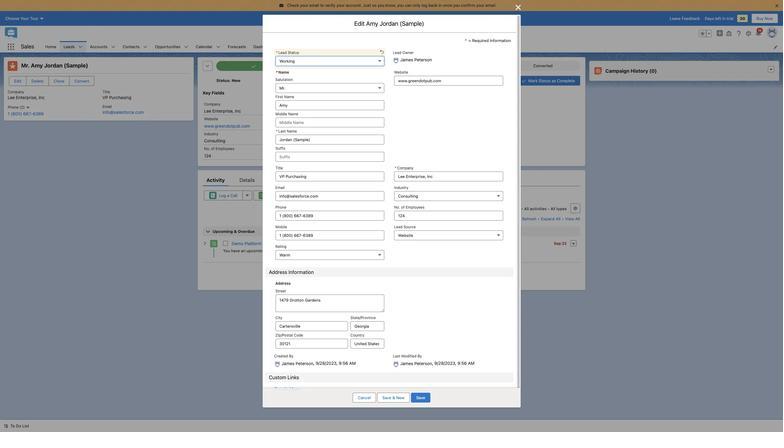 Task type: vqa. For each thing, say whether or not it's contained in the screenshot.
text default icon within the To Do List button
no



Task type: describe. For each thing, give the bounding box(es) containing it.
mark
[[528, 78, 538, 83]]

consulting inside industry button
[[398, 194, 418, 199]]

reports list item
[[287, 41, 317, 53]]

reports link
[[287, 41, 309, 53]]

mark status as complete button
[[516, 76, 580, 86]]

* company
[[395, 166, 414, 170]]

you have an upcoming task
[[223, 249, 274, 253]]

upcoming & overdue button
[[203, 227, 580, 237]]

check your email to verify your account. just so you know, you can only log back in once you confirm your email.
[[287, 3, 497, 8]]

new inside "button"
[[268, 193, 277, 198]]

middle
[[275, 112, 287, 116]]

0 vertical spatial in
[[439, 3, 442, 8]]

working
[[279, 59, 295, 63]]

time
[[512, 206, 520, 211]]

modified
[[401, 354, 417, 359]]

created by
[[274, 354, 294, 359]]

lead image
[[8, 61, 18, 71]]

first
[[275, 94, 283, 99]]

* for * lead status
[[276, 50, 278, 55]]

log a call button
[[204, 191, 243, 201]]

all left the time
[[506, 206, 511, 211]]

campaign
[[606, 68, 630, 74]]

zip/postal code
[[275, 333, 303, 338]]

lead owner
[[393, 50, 414, 55]]

edit for edit amy jordan (sample)
[[354, 20, 365, 27]]

task
[[266, 249, 274, 253]]

3 your from the left
[[476, 3, 485, 8]]

task
[[278, 193, 286, 198]]

Lead Status, Working button
[[275, 56, 384, 66]]

2 your from the left
[[337, 3, 345, 8]]

Rating button
[[275, 250, 384, 260]]

sep 22
[[554, 242, 567, 246]]

1 horizontal spatial status
[[288, 50, 299, 55]]

quotes
[[321, 44, 334, 49]]

0 horizontal spatial website
[[204, 117, 218, 121]]

& for upcoming
[[234, 229, 237, 234]]

1 horizontal spatial no.
[[394, 205, 400, 210]]

2 you from the left
[[397, 3, 404, 8]]

required
[[472, 38, 489, 43]]

9:56 for created by
[[339, 361, 348, 366]]

* for * last name
[[276, 129, 278, 134]]

filters: all time • all activities • all types
[[493, 206, 567, 211]]

* for * = required information
[[465, 38, 467, 43]]

days
[[705, 16, 714, 21]]

, for last modified by
[[432, 361, 433, 366]]

1 your from the left
[[300, 3, 308, 8]]

Street text field
[[275, 295, 384, 312]]

lead source
[[394, 225, 416, 229]]

No. of Employees text field
[[394, 211, 503, 221]]

back
[[429, 3, 438, 8]]

rating
[[275, 244, 287, 249]]

9/28/2023, for last modified by
[[435, 361, 457, 366]]

name for middle name
[[288, 112, 298, 116]]

www.greendotpub.com link
[[204, 123, 250, 129]]

mr. for mr.
[[279, 86, 285, 90]]

1 horizontal spatial last
[[393, 354, 400, 359]]

widgets
[[263, 241, 279, 246]]

City text field
[[275, 322, 348, 332]]

lead up working
[[278, 50, 287, 55]]

log a call
[[219, 193, 237, 198]]

an
[[241, 249, 246, 253]]

home link
[[42, 41, 60, 53]]

Last Name text field
[[275, 135, 384, 145]]

opportunities list item
[[151, 41, 192, 53]]

no
[[325, 268, 330, 273]]

can
[[405, 3, 412, 8]]

clone
[[54, 79, 64, 84]]

activity.
[[340, 268, 354, 273]]

all right expand
[[556, 217, 561, 221]]

upcoming
[[247, 249, 265, 253]]

all right view
[[575, 217, 580, 221]]

only
[[413, 3, 421, 8]]

save for save
[[416, 396, 425, 401]]

log
[[219, 193, 226, 198]]

, 9/28/2023, 9:56 am for created by
[[313, 361, 356, 366]]

accounts link
[[86, 41, 111, 53]]

now
[[765, 16, 773, 21]]

city
[[275, 316, 282, 321]]

, 9/28/2023, 9:56 am for last modified by
[[432, 361, 475, 366]]

search... button
[[321, 28, 444, 38]]

www.greendotpub.com
[[204, 123, 250, 129]]

(800)
[[11, 111, 22, 116]]

meetings
[[365, 268, 382, 273]]

inverse image
[[515, 4, 522, 11]]

salutation
[[275, 77, 293, 82]]

3 you from the left
[[453, 3, 460, 8]]

667-
[[23, 111, 33, 116]]

(sample) for mr. amy jordan (sample)
[[64, 62, 88, 69]]

home
[[45, 44, 56, 49]]

of inside industry consulting no. of employees 124
[[211, 147, 215, 151]]

last modified by
[[393, 354, 422, 359]]

save & new
[[382, 396, 405, 401]]

activity
[[207, 178, 225, 183]]

list
[[22, 424, 29, 429]]

demo platform widgets (sample)
[[232, 241, 298, 246]]

accounts list item
[[86, 41, 119, 53]]

email for email
[[275, 185, 285, 190]]

1 vertical spatial enterprise,
[[212, 109, 234, 114]]

zip/postal
[[275, 333, 293, 338]]

leads
[[64, 44, 75, 49]]

* last name
[[276, 129, 297, 134]]

no. inside industry consulting no. of employees 124
[[204, 147, 210, 151]]

name for * name
[[279, 70, 289, 75]]

refresh
[[522, 217, 537, 221]]

0 vertical spatial last
[[278, 129, 286, 134]]

lead for lead owner
[[393, 50, 401, 55]]

• left view
[[562, 217, 564, 221]]

mr. for mr. amy jordan (sample)
[[21, 62, 30, 69]]

google maps link
[[274, 387, 300, 392]]

1 you from the left
[[378, 3, 384, 8]]

& for save
[[392, 396, 395, 401]]

1
[[8, 111, 10, 116]]

(sample) for demo platform widgets (sample)
[[280, 241, 298, 246]]

vp
[[103, 95, 108, 100]]

Salutation button
[[275, 83, 384, 93]]

source
[[404, 225, 416, 229]]

forecasts link
[[224, 41, 250, 53]]

Middle Name text field
[[275, 118, 384, 127]]

1 vertical spatial as
[[417, 268, 421, 273]]

• left expand
[[538, 217, 540, 221]]

maps
[[290, 387, 300, 392]]

2 by from the left
[[418, 354, 422, 359]]

as inside 'button'
[[552, 78, 556, 83]]

enterprise, inside company lee enterprise, inc
[[16, 95, 38, 100]]

company lee enterprise, inc
[[8, 90, 45, 100]]

view all link
[[565, 214, 580, 224]]

calendar
[[196, 44, 213, 49]]

1 horizontal spatial information
[[490, 38, 511, 43]]

demo platform widgets (sample) link
[[232, 241, 298, 246]]

to
[[320, 3, 324, 8]]

new right :
[[232, 78, 241, 83]]

email info@salesforce.com
[[103, 105, 144, 115]]

street
[[275, 289, 286, 294]]

reports
[[291, 44, 306, 49]]

do
[[16, 424, 21, 429]]

feedback
[[682, 16, 700, 21]]

lee enterprise, inc
[[204, 109, 241, 114]]

(0)
[[650, 68, 657, 74]]

am for last modified by
[[468, 361, 475, 366]]

leave feedback link
[[670, 16, 700, 21]]

9/28/2023, for created by
[[316, 361, 338, 366]]

call
[[230, 193, 237, 198]]

industry consulting no. of employees 124
[[204, 132, 234, 158]]

address information
[[269, 270, 314, 275]]



Task type: locate. For each thing, give the bounding box(es) containing it.
None text field
[[394, 172, 503, 181]]

1 am from the left
[[349, 361, 356, 366]]

1 horizontal spatial your
[[337, 3, 345, 8]]

last left the modified
[[393, 354, 400, 359]]

0 horizontal spatial you
[[378, 3, 384, 8]]

edit amy jordan (sample)
[[354, 20, 424, 27]]

0 vertical spatial website
[[394, 70, 408, 75]]

status right the mark
[[539, 78, 551, 83]]

1 vertical spatial address
[[275, 281, 291, 286]]

new left save button
[[396, 396, 405, 401]]

* for * company
[[395, 166, 397, 170]]

upcoming
[[213, 229, 233, 234]]

1 vertical spatial of
[[401, 205, 405, 210]]

1 horizontal spatial text default image
[[769, 68, 773, 72]]

industry down "www.greendotpub.com" link at top left
[[204, 132, 218, 136]]

mr. down salutation
[[279, 86, 285, 90]]

edit for edit button
[[14, 79, 21, 84]]

you right once
[[453, 3, 460, 8]]

1 horizontal spatial edit
[[354, 20, 365, 27]]

amy for mr.
[[31, 62, 43, 69]]

employees inside industry consulting no. of employees 124
[[216, 147, 234, 151]]

past
[[356, 268, 364, 273]]

new left event on the top left of the page
[[317, 193, 326, 198]]

new
[[232, 78, 241, 83], [268, 193, 277, 198], [317, 193, 326, 198], [396, 396, 405, 401]]

0 horizontal spatial consulting
[[204, 138, 225, 144]]

marked
[[402, 268, 416, 273]]

0 horizontal spatial inc
[[39, 95, 45, 100]]

website down lee enterprise, inc
[[204, 117, 218, 121]]

1 horizontal spatial title
[[275, 166, 283, 170]]

employees down "www.greendotpub.com" link at top left
[[216, 147, 234, 151]]

2 vertical spatial company
[[397, 166, 414, 170]]

0 horizontal spatial employees
[[216, 147, 234, 151]]

by right the created
[[289, 354, 294, 359]]

edit inside button
[[14, 79, 21, 84]]

& left the "overdue"
[[234, 229, 237, 234]]

1 horizontal spatial website
[[394, 70, 408, 75]]

0 vertical spatial no.
[[204, 147, 210, 151]]

1 vertical spatial company
[[204, 102, 221, 107]]

cancel
[[358, 396, 371, 401]]

0 vertical spatial email
[[103, 105, 112, 109]]

delete
[[31, 79, 43, 84]]

middle name
[[275, 112, 298, 116]]

amy up search... button
[[366, 20, 378, 27]]

quotes list item
[[317, 41, 346, 53]]

activity link
[[207, 174, 225, 186]]

0 horizontal spatial industry
[[204, 132, 218, 136]]

google
[[274, 387, 288, 392]]

124
[[204, 153, 211, 158]]

enterprise, up 1 (800) 667-6389 "link"
[[16, 95, 38, 100]]

company inside company lee enterprise, inc
[[8, 90, 24, 94]]

, for created by
[[313, 361, 315, 366]]

industry inside industry consulting no. of employees 124
[[204, 132, 218, 136]]

of
[[211, 147, 215, 151], [401, 205, 405, 210]]

mr. inside salutation button
[[279, 86, 285, 90]]

new event button
[[302, 191, 342, 201]]

history
[[631, 68, 648, 74]]

address for address information
[[269, 270, 287, 275]]

save & new button
[[377, 393, 410, 403]]

0 vertical spatial text default image
[[769, 68, 773, 72]]

enterprise,
[[16, 95, 38, 100], [212, 109, 234, 114]]

amy up delete button
[[31, 62, 43, 69]]

as left done
[[417, 268, 421, 273]]

refresh • expand all • view all
[[522, 217, 580, 221]]

demo
[[232, 241, 243, 246]]

status up fields
[[216, 78, 229, 83]]

0 vertical spatial lee
[[8, 95, 15, 100]]

1 vertical spatial email
[[275, 185, 285, 190]]

custom
[[269, 375, 286, 381]]

name
[[279, 70, 289, 75], [284, 94, 294, 99], [288, 112, 298, 116], [287, 129, 297, 134]]

Mobile text field
[[275, 231, 384, 240]]

0 vertical spatial consulting
[[204, 138, 225, 144]]

0 horizontal spatial (sample)
[[64, 62, 88, 69]]

email.
[[486, 3, 497, 8]]

text default image inside to do list button
[[4, 424, 8, 429]]

0 vertical spatial edit
[[354, 20, 365, 27]]

expand all button
[[541, 214, 561, 224]]

name down middle name
[[287, 129, 297, 134]]

1 by from the left
[[289, 354, 294, 359]]

leads link
[[60, 41, 78, 53]]

Phone text field
[[275, 211, 384, 221]]

(sample) for edit amy jordan (sample)
[[400, 20, 424, 27]]

1 9:56 from the left
[[339, 361, 348, 366]]

all left types
[[551, 206, 555, 211]]

your left email.
[[476, 3, 485, 8]]

Country text field
[[351, 339, 384, 349]]

2 am from the left
[[468, 361, 475, 366]]

&
[[234, 229, 237, 234], [392, 396, 395, 401]]

0 horizontal spatial title
[[103, 90, 110, 94]]

1 vertical spatial employees
[[406, 205, 425, 210]]

0 vertical spatial amy
[[366, 20, 378, 27]]

lead left source
[[394, 225, 403, 229]]

info@salesforce.com
[[103, 110, 144, 115]]

& inside dropdown button
[[234, 229, 237, 234]]

0 horizontal spatial mr.
[[21, 62, 30, 69]]

forecasts
[[228, 44, 246, 49]]

0 horizontal spatial , 9/28/2023, 9:56 am
[[313, 361, 356, 366]]

• up expand
[[548, 206, 550, 211]]

inc up "www.greendotpub.com" link at top left
[[235, 109, 241, 114]]

email for email info@salesforce.com
[[103, 105, 112, 109]]

industry for industry
[[394, 185, 408, 190]]

1 vertical spatial last
[[393, 354, 400, 359]]

dashboards
[[253, 44, 276, 49]]

2 , from the left
[[432, 361, 433, 366]]

status : new
[[216, 78, 241, 83]]

no past activity. past meetings and tasks marked as done show up here.
[[325, 268, 459, 273]]

new event
[[317, 193, 337, 198]]

as
[[552, 78, 556, 83], [417, 268, 421, 273]]

*
[[465, 38, 467, 43], [276, 50, 278, 55], [276, 70, 278, 75], [276, 129, 278, 134], [395, 166, 397, 170]]

event
[[327, 193, 337, 198]]

sep
[[554, 242, 561, 246]]

edit link
[[379, 91, 387, 96]]

leads list item
[[60, 41, 86, 53]]

calendar link
[[192, 41, 216, 53]]

jordan for edit
[[380, 20, 398, 27]]

0 vertical spatial (sample)
[[400, 20, 424, 27]]

calendar list item
[[192, 41, 224, 53]]

lee inside company lee enterprise, inc
[[8, 95, 15, 100]]

enterprise, up "www.greendotpub.com" link at top left
[[212, 109, 234, 114]]

contacts list item
[[119, 41, 151, 53]]

mobile
[[275, 225, 287, 229]]

(sample) up "convert"
[[64, 62, 88, 69]]

industry for industry consulting no. of employees 124
[[204, 132, 218, 136]]

0 horizontal spatial information
[[289, 270, 314, 275]]

1 save from the left
[[382, 396, 391, 401]]

1 horizontal spatial in
[[722, 16, 726, 21]]

2 horizontal spatial your
[[476, 3, 485, 8]]

text default image
[[769, 68, 773, 72], [4, 424, 8, 429]]

1 vertical spatial inc
[[235, 109, 241, 114]]

22
[[562, 242, 567, 246]]

1 vertical spatial no.
[[394, 205, 400, 210]]

2 horizontal spatial you
[[453, 3, 460, 8]]

in right "left"
[[722, 16, 726, 21]]

title
[[103, 90, 110, 94], [275, 166, 283, 170]]

confirm
[[461, 3, 475, 8]]

1 horizontal spatial am
[[468, 361, 475, 366]]

2 save from the left
[[416, 396, 425, 401]]

group
[[699, 30, 712, 37]]

0 horizontal spatial &
[[234, 229, 237, 234]]

industry down * company
[[394, 185, 408, 190]]

Lead Source button
[[394, 231, 503, 240]]

your left email
[[300, 3, 308, 8]]

2 9/28/2023, from the left
[[435, 361, 457, 366]]

=
[[469, 38, 471, 43]]

1 horizontal spatial save
[[416, 396, 425, 401]]

0 vertical spatial address
[[269, 270, 287, 275]]

up
[[443, 268, 448, 273]]

you left can
[[397, 3, 404, 8]]

here.
[[449, 268, 459, 273]]

Title text field
[[275, 172, 384, 181]]

path options list box
[[216, 61, 580, 71]]

email down vp
[[103, 105, 112, 109]]

title vp purchasing
[[103, 90, 131, 100]]

1 horizontal spatial of
[[401, 205, 405, 210]]

tab list
[[203, 174, 580, 186]]

jordan up search... button
[[380, 20, 398, 27]]

lead
[[278, 50, 287, 55], [393, 50, 401, 55], [394, 225, 403, 229]]

jordan for mr.
[[44, 62, 63, 69]]

2 vertical spatial (sample)
[[280, 241, 298, 246]]

mr. right lead image at the left top of page
[[21, 62, 30, 69]]

address for address
[[275, 281, 291, 286]]

information down warm on the left bottom of the page
[[289, 270, 314, 275]]

1 horizontal spatial consulting
[[398, 194, 418, 199]]

to do list button
[[0, 420, 33, 433]]

0 horizontal spatial jordan
[[44, 62, 63, 69]]

(sample) down can
[[400, 20, 424, 27]]

1 horizontal spatial amy
[[366, 20, 378, 27]]

0 horizontal spatial 9/28/2023,
[[316, 361, 338, 366]]

First Name text field
[[275, 100, 384, 110]]

mark status as complete
[[528, 78, 575, 83]]

0 vertical spatial inc
[[39, 95, 45, 100]]

State/Province text field
[[351, 322, 384, 332]]

amy
[[366, 20, 378, 27], [31, 62, 43, 69]]

1 , 9/28/2023, 9:56 am from the left
[[313, 361, 356, 366]]

lee up 1
[[8, 95, 15, 100]]

name right the middle
[[288, 112, 298, 116]]

a
[[227, 193, 229, 198]]

1 horizontal spatial inc
[[235, 109, 241, 114]]

1 vertical spatial lee
[[204, 109, 211, 114]]

1 horizontal spatial jordan
[[380, 20, 398, 27]]

1 vertical spatial website
[[204, 117, 218, 121]]

list
[[42, 41, 783, 53]]

2 9:56 from the left
[[458, 361, 467, 366]]

1 vertical spatial title
[[275, 166, 283, 170]]

1 vertical spatial information
[[289, 270, 314, 275]]

inc up 6389
[[39, 95, 45, 100]]

0 horizontal spatial email
[[103, 105, 112, 109]]

(sample) up warm on the left bottom of the page
[[280, 241, 298, 246]]

title up vp
[[103, 90, 110, 94]]

trial
[[727, 16, 734, 21]]

1 horizontal spatial enterprise,
[[212, 109, 234, 114]]

1 horizontal spatial (sample)
[[280, 241, 298, 246]]

0 horizontal spatial of
[[211, 147, 215, 151]]

as left complete
[[552, 78, 556, 83]]

by right the modified
[[418, 354, 422, 359]]

info@salesforce.com link
[[103, 110, 144, 115]]

employees up source
[[406, 205, 425, 210]]

tab list containing activity
[[203, 174, 580, 186]]

past
[[331, 268, 339, 273]]

amy for edit
[[366, 20, 378, 27]]

new left task
[[268, 193, 277, 198]]

2 horizontal spatial (sample)
[[400, 20, 424, 27]]

0 horizontal spatial text default image
[[4, 424, 8, 429]]

key fields
[[203, 90, 224, 96]]

jordan up clone button
[[44, 62, 63, 69]]

address
[[269, 270, 287, 275], [275, 281, 291, 286]]

0 vertical spatial title
[[103, 90, 110, 94]]

0 horizontal spatial as
[[417, 268, 421, 273]]

0 horizontal spatial status
[[216, 78, 229, 83]]

Industry button
[[394, 191, 503, 201]]

tasks
[[391, 268, 401, 273]]

owner
[[402, 50, 414, 55]]

1 horizontal spatial , 9/28/2023, 9:56 am
[[432, 361, 475, 366]]

website down the lead owner
[[394, 70, 408, 75]]

1 vertical spatial jordan
[[44, 62, 63, 69]]

1 horizontal spatial mr.
[[279, 86, 285, 90]]

search...
[[333, 31, 349, 36]]

1 vertical spatial &
[[392, 396, 395, 401]]

list containing home
[[42, 41, 783, 53]]

accounts
[[90, 44, 107, 49]]

1 horizontal spatial industry
[[394, 185, 408, 190]]

inc
[[39, 95, 45, 100], [235, 109, 241, 114]]

& inside button
[[392, 396, 395, 401]]

fields
[[212, 90, 224, 96]]

view
[[565, 217, 574, 221]]

2 , 9/28/2023, 9:56 am from the left
[[432, 361, 475, 366]]

status inside mark status as complete 'button'
[[539, 78, 551, 83]]

save for save & new
[[382, 396, 391, 401]]

0 vertical spatial mr.
[[21, 62, 30, 69]]

Suffix text field
[[275, 152, 384, 162]]

0 horizontal spatial enterprise,
[[16, 95, 38, 100]]

address up street at left bottom
[[275, 281, 291, 286]]

title for title vp purchasing
[[103, 90, 110, 94]]

1 horizontal spatial &
[[392, 396, 395, 401]]

1 horizontal spatial by
[[418, 354, 422, 359]]

9:56
[[339, 361, 348, 366], [458, 361, 467, 366]]

0 horizontal spatial company
[[8, 90, 24, 94]]

0 vertical spatial company
[[8, 90, 24, 94]]

title down suffix
[[275, 166, 283, 170]]

save right cancel
[[382, 396, 391, 401]]

1 vertical spatial mr.
[[279, 86, 285, 90]]

0 horizontal spatial last
[[278, 129, 286, 134]]

company for company lee enterprise, inc
[[8, 90, 24, 94]]

1 vertical spatial industry
[[394, 185, 408, 190]]

to do list
[[10, 424, 29, 429]]

links
[[288, 375, 299, 381]]

address down warm on the left bottom of the page
[[269, 270, 287, 275]]

email inside email info@salesforce.com
[[103, 105, 112, 109]]

delete button
[[26, 76, 49, 86]]

so
[[372, 3, 377, 8]]

your right verify
[[337, 3, 345, 8]]

of up 124 on the top
[[211, 147, 215, 151]]

0 horizontal spatial in
[[439, 3, 442, 8]]

consulting inside industry consulting no. of employees 124
[[204, 138, 225, 144]]

1 vertical spatial text default image
[[4, 424, 8, 429]]

0 horizontal spatial amy
[[31, 62, 43, 69]]

Email text field
[[275, 191, 384, 201]]

information
[[490, 38, 511, 43], [289, 270, 314, 275]]

lee down key on the top left of page
[[204, 109, 211, 114]]

1 vertical spatial edit
[[14, 79, 21, 84]]

dashboards list item
[[250, 41, 287, 53]]

custom links
[[269, 375, 299, 381]]

name right first
[[284, 94, 294, 99]]

in right back on the right top of the page
[[439, 3, 442, 8]]

know,
[[386, 3, 396, 8]]

no. up lead source
[[394, 205, 400, 210]]

status down 'reports'
[[288, 50, 299, 55]]

name up salutation
[[279, 70, 289, 75]]

all right the time
[[524, 206, 529, 211]]

title for title
[[275, 166, 283, 170]]

expand
[[541, 217, 555, 221]]

1 horizontal spatial email
[[275, 185, 285, 190]]

consulting up 124 on the top
[[204, 138, 225, 144]]

campaign history (0)
[[606, 68, 657, 74]]

details
[[240, 178, 255, 183]]

• right the time
[[521, 206, 523, 211]]

0 horizontal spatial lee
[[8, 95, 15, 100]]

0 vertical spatial enterprise,
[[16, 95, 38, 100]]

& left save button
[[392, 396, 395, 401]]

1 , from the left
[[313, 361, 315, 366]]

0 horizontal spatial no.
[[204, 147, 210, 151]]

0 vertical spatial jordan
[[380, 20, 398, 27]]

your
[[300, 3, 308, 8], [337, 3, 345, 8], [476, 3, 485, 8]]

2 horizontal spatial edit
[[379, 91, 387, 96]]

lead for lead source
[[394, 225, 403, 229]]

leave
[[670, 16, 681, 21]]

task image
[[210, 240, 218, 248]]

last down the middle
[[278, 129, 286, 134]]

lead left owner
[[393, 50, 401, 55]]

of up lead source
[[401, 205, 405, 210]]

30
[[740, 16, 745, 21]]

information right required
[[490, 38, 511, 43]]

consulting up no. of employees
[[398, 194, 418, 199]]

1 horizontal spatial as
[[552, 78, 556, 83]]

no. up 124 on the top
[[204, 147, 210, 151]]

you right so in the top left of the page
[[378, 3, 384, 8]]

Zip/Postal Code text field
[[275, 339, 348, 349]]

1 9/28/2023, from the left
[[316, 361, 338, 366]]

just
[[363, 3, 371, 8]]

1 horizontal spatial you
[[397, 3, 404, 8]]

google maps
[[274, 387, 300, 392]]

save right save & new button
[[416, 396, 425, 401]]

buy now
[[757, 16, 773, 21]]

phone
[[275, 205, 286, 210]]

0 horizontal spatial save
[[382, 396, 391, 401]]

1 vertical spatial (sample)
[[64, 62, 88, 69]]

* for * name
[[276, 70, 278, 75]]

1 horizontal spatial company
[[204, 102, 221, 107]]

name for first name
[[284, 94, 294, 99]]

once
[[443, 3, 452, 8]]

2 horizontal spatial company
[[397, 166, 414, 170]]

title inside title vp purchasing
[[103, 90, 110, 94]]

email up task
[[275, 185, 285, 190]]

you
[[223, 249, 230, 253]]

company for company
[[204, 102, 221, 107]]

inc inside company lee enterprise, inc
[[39, 95, 45, 100]]

0 vertical spatial information
[[490, 38, 511, 43]]

mr.
[[21, 62, 30, 69], [279, 86, 285, 90]]

1 vertical spatial consulting
[[398, 194, 418, 199]]

am for created by
[[349, 361, 356, 366]]

Website text field
[[394, 76, 503, 86]]

9:56 for last modified by
[[458, 361, 467, 366]]



